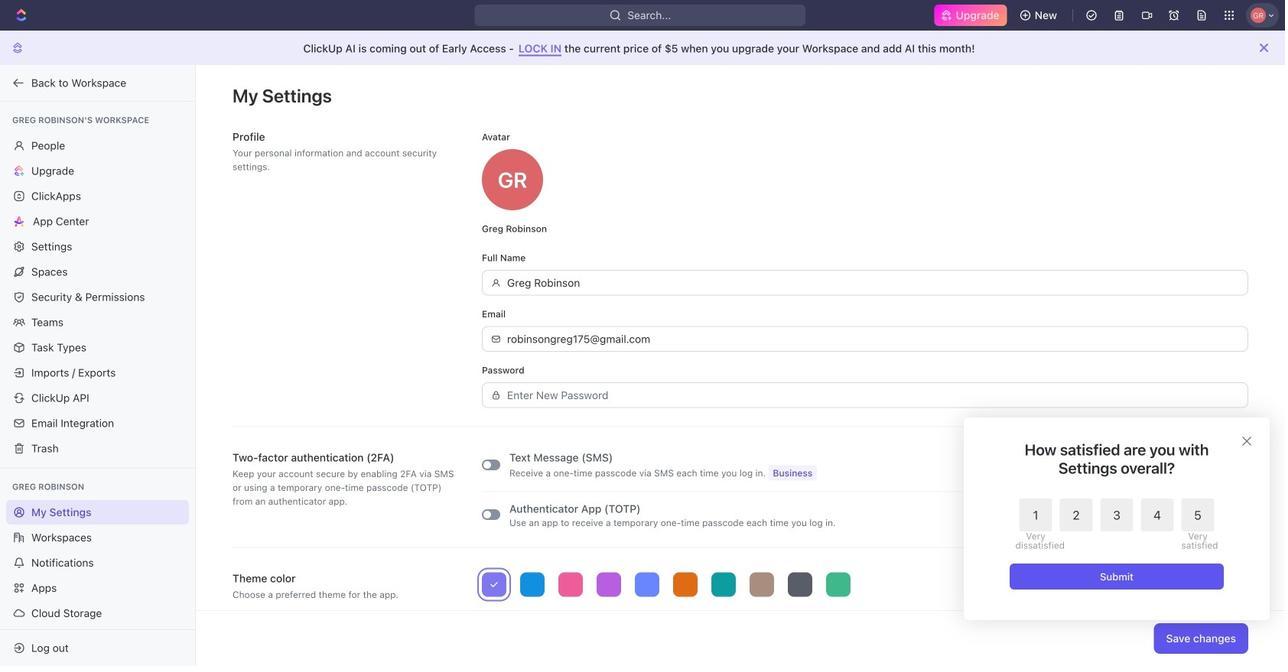 Task type: locate. For each thing, give the bounding box(es) containing it.
5 option from the left
[[635, 573, 660, 597]]

user initials: gr image
[[482, 149, 543, 210]]

6 option from the left
[[673, 573, 698, 597]]

Enter Username text field
[[507, 271, 1240, 295]]

3 option from the left
[[559, 573, 583, 597]]

list box
[[482, 573, 1249, 597]]

option group
[[1016, 499, 1215, 550]]

4 option from the left
[[597, 573, 621, 597]]

dialog
[[964, 418, 1270, 621]]

1 option from the left
[[482, 573, 507, 597]]

option
[[482, 573, 507, 597], [520, 573, 545, 597], [559, 573, 583, 597], [597, 573, 621, 597], [635, 573, 660, 597], [673, 573, 698, 597], [712, 573, 736, 597], [750, 573, 775, 597], [788, 573, 813, 597], [827, 573, 851, 597]]



Task type: vqa. For each thing, say whether or not it's contained in the screenshot.
User Group "icon"
no



Task type: describe. For each thing, give the bounding box(es) containing it.
Enter New Password text field
[[507, 383, 1240, 408]]

9 option from the left
[[788, 573, 813, 597]]

available on business plans or higher element
[[769, 466, 817, 481]]

Enter Email text field
[[507, 327, 1240, 351]]

10 option from the left
[[827, 573, 851, 597]]

8 option from the left
[[750, 573, 775, 597]]

2 option from the left
[[520, 573, 545, 597]]

7 option from the left
[[712, 573, 736, 597]]



